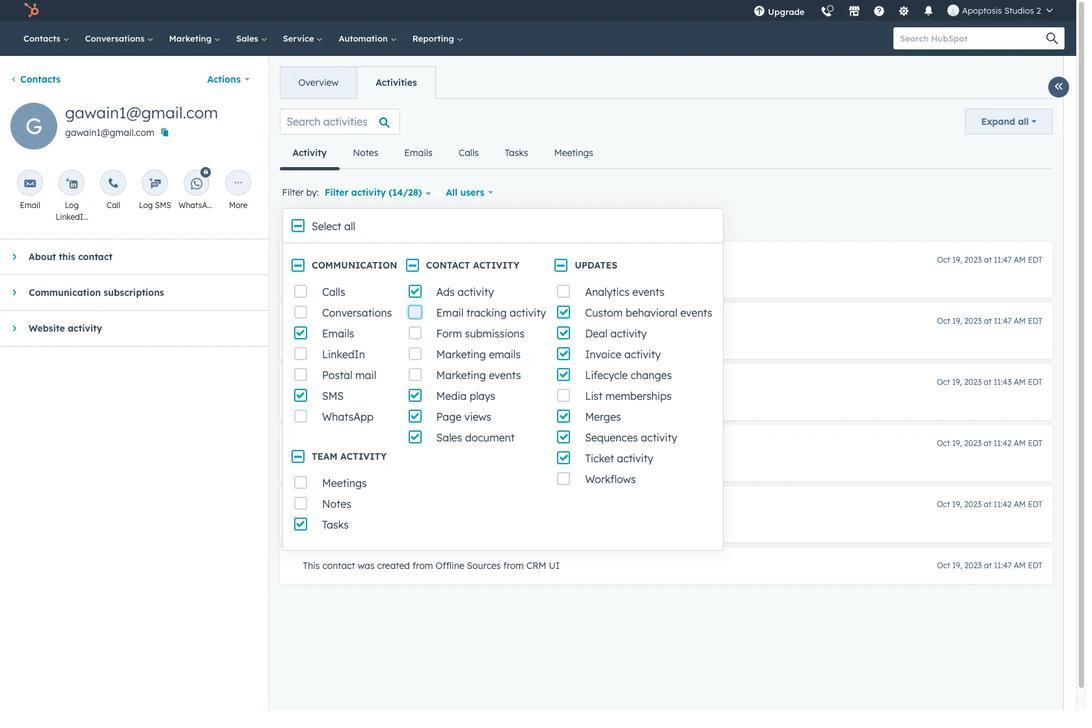 Task type: locate. For each thing, give the bounding box(es) containing it.
5 am from the top
[[1014, 500, 1026, 510]]

help button
[[869, 0, 891, 21]]

events for analytics events
[[633, 286, 665, 299]]

2 horizontal spatial events
[[681, 307, 713, 320]]

log down log sms image
[[139, 201, 153, 210]]

for up marketing emails
[[481, 334, 493, 346]]

contact up ads in the top of the page
[[417, 273, 450, 284]]

5 19, from the top
[[953, 500, 962, 510]]

3 edt from the top
[[1028, 378, 1043, 387]]

caret image left about
[[13, 253, 16, 261]]

2 schultz from the top
[[326, 395, 359, 407]]

navigation up search activities search box
[[280, 66, 436, 99]]

events up custom behavioral events
[[633, 286, 665, 299]]

notes button
[[340, 137, 391, 169]]

1 vertical spatial updated
[[362, 334, 398, 346]]

1 vertical spatial 11:42
[[994, 500, 1012, 510]]

0 vertical spatial caret image
[[13, 253, 16, 261]]

the
[[401, 334, 415, 346]]

calls down communication
[[322, 286, 345, 299]]

emails inside button
[[405, 147, 433, 159]]

was up ads activity
[[452, 273, 469, 284]]

2 change from the top
[[346, 316, 380, 327]]

view up "invoice"
[[586, 334, 608, 346]]

conversations inside the conversations link
[[85, 33, 147, 44]]

lifecycle for opportunity
[[303, 255, 343, 266]]

1 11:42 from the top
[[994, 439, 1012, 449]]

filter for filter by:
[[282, 187, 304, 199]]

notes up filter activity (14/28)
[[353, 147, 378, 159]]

form submissions
[[437, 327, 525, 340]]

1 horizontal spatial emails
[[405, 147, 433, 159]]

link opens in a new window image
[[637, 272, 646, 288], [644, 333, 653, 349], [438, 395, 447, 410], [584, 395, 593, 410], [628, 456, 637, 471]]

4 edt from the top
[[1028, 439, 1043, 449]]

deal up "invoice"
[[585, 327, 608, 340]]

contact inside 'about this contact' dropdown button
[[78, 251, 113, 263]]

created
[[377, 561, 410, 572]]

deal for first the deal activity element from the bottom of the october 2023 feed
[[303, 499, 324, 511]]

details up analytics events
[[604, 273, 634, 284]]

2 tara schultz from the top
[[303, 456, 359, 468]]

1 vertical spatial deal activity element
[[280, 426, 1053, 482]]

lifecycle up the the
[[303, 255, 343, 266]]

filter left by:
[[282, 187, 304, 199]]

5 edt from the top
[[1028, 500, 1043, 510]]

tara schultz button up this
[[303, 516, 359, 531]]

marketing for marketing
[[169, 33, 214, 44]]

2 horizontal spatial to
[[549, 334, 558, 346]]

sales document
[[437, 432, 515, 445]]

lifecycle change element up behavioral
[[280, 242, 1053, 298]]

2 tara from the top
[[303, 395, 324, 407]]

0 vertical spatial .
[[574, 273, 576, 284]]

0 vertical spatial events
[[633, 286, 665, 299]]

meetings down team activity
[[322, 477, 367, 490]]

2 filter from the left
[[325, 187, 349, 199]]

1 horizontal spatial email
[[437, 307, 464, 320]]

1 horizontal spatial calls
[[459, 147, 479, 159]]

deal
[[585, 327, 608, 340], [303, 377, 324, 389], [303, 438, 324, 450], [303, 499, 324, 511]]

4 19, from the top
[[953, 439, 962, 449]]

2 vertical spatial lifecycle
[[585, 369, 628, 382]]

updated
[[472, 273, 508, 284], [362, 334, 398, 346]]

0 vertical spatial tasks
[[505, 147, 528, 159]]

0 horizontal spatial email
[[20, 201, 40, 210]]

link opens in a new window image up "merges" at the right bottom of page
[[584, 397, 593, 407]]

0 horizontal spatial for
[[384, 273, 397, 284]]

link opens in a new window image down sequences activity
[[628, 458, 637, 468]]

1 deal from the top
[[394, 395, 412, 407]]

1 edt from the top
[[1028, 255, 1043, 265]]

3 19, from the top
[[953, 378, 962, 387]]

marketing emails
[[437, 348, 521, 361]]

1 vertical spatial lifecycle
[[417, 334, 451, 346]]

call image
[[108, 178, 119, 190]]

1 vertical spatial contacts link
[[10, 74, 61, 85]]

caret image for about this contact
[[13, 253, 16, 261]]

contact up communication subscriptions
[[78, 251, 113, 263]]

linkedin
[[56, 212, 88, 222], [322, 348, 365, 361]]

1 horizontal spatial all
[[1018, 116, 1029, 128]]

contact up emails
[[513, 334, 546, 346]]

notifications button
[[918, 0, 940, 21]]

updated left "the"
[[362, 334, 398, 346]]

stage up marketing emails
[[454, 334, 478, 346]]

0 vertical spatial was
[[452, 273, 469, 284]]

sales
[[236, 33, 261, 44], [437, 432, 462, 445]]

edt for 2nd lifecycle change element from the bottom of the october 2023 feed
[[1028, 255, 1043, 265]]

tara schultz up this
[[303, 518, 359, 529]]

lifecycle down "invoice"
[[585, 369, 628, 382]]

1 from from the left
[[413, 561, 433, 572]]

view details for link opens in a new window icon below custom behavioral events
[[586, 334, 642, 346]]

menu
[[746, 0, 1061, 25]]

0 vertical spatial deal
[[394, 395, 412, 407]]

tasks inside button
[[505, 147, 528, 159]]

stage down communication
[[358, 273, 382, 284]]

marketplaces button
[[841, 0, 869, 21]]

lifecycle down communication
[[321, 273, 355, 284]]

oct 19, 2023 at 11:43 am edt
[[937, 378, 1043, 387]]

view details
[[579, 273, 634, 284], [586, 334, 642, 346], [526, 395, 581, 407], [570, 456, 625, 468]]

0 vertical spatial updated
[[472, 273, 508, 284]]

link opens in a new window image down sequences activity
[[628, 456, 637, 471]]

0 horizontal spatial stage
[[358, 273, 382, 284]]

schultz
[[326, 334, 359, 346], [326, 395, 359, 407], [326, 456, 359, 468], [326, 518, 359, 529]]

0 vertical spatial conversations
[[85, 33, 147, 44]]

edt for 2nd the deal activity element from the top of the october 2023 feed
[[1028, 439, 1043, 449]]

whatsapp down whatsapp icon
[[179, 201, 217, 210]]

1 11:47 from the top
[[994, 255, 1012, 265]]

view details link up workflows
[[570, 456, 639, 471]]

marketplaces image
[[849, 6, 861, 18]]

caret image for website activity
[[13, 325, 16, 333]]

this
[[59, 251, 75, 263], [399, 273, 415, 284], [496, 334, 511, 346]]

caret image inside website activity "dropdown button"
[[13, 325, 16, 333]]

help image
[[874, 6, 886, 18]]

link opens in a new window image
[[644, 336, 653, 346], [438, 397, 447, 407], [584, 397, 593, 407], [628, 458, 637, 468]]

1 schultz from the top
[[326, 334, 359, 346]]

email up form
[[437, 307, 464, 320]]

1 oct 19, 2023 at 11:42 am edt from the top
[[937, 439, 1043, 449]]

events right behavioral
[[681, 307, 713, 320]]

contacts
[[23, 33, 63, 44], [20, 74, 61, 85]]

3 tara from the top
[[303, 456, 324, 468]]

whatsapp image
[[191, 178, 203, 190]]

merges
[[585, 411, 621, 424]]

lifecycle change element up 'changes'
[[280, 303, 1053, 359]]

1 navigation from the top
[[280, 66, 436, 99]]

0 horizontal spatial was
[[358, 561, 375, 572]]

linkedin up postal mail
[[322, 348, 365, 361]]

sequences activity
[[585, 432, 678, 445]]

19, for 2nd lifecycle change element from the bottom of the october 2023 feed
[[953, 255, 963, 265]]

lifecycle for updated the lifecycle stage for this contact to
[[303, 316, 343, 327]]

link opens in a new window image up "merges" at the right bottom of page
[[584, 395, 593, 410]]

11:42
[[994, 439, 1012, 449], [994, 500, 1012, 510]]

2 oct 19, 2023 at 11:47 am edt from the top
[[937, 316, 1043, 326]]

tara up this
[[303, 518, 324, 529]]

1 vertical spatial meetings
[[322, 477, 367, 490]]

0 vertical spatial all
[[1018, 116, 1029, 128]]

was
[[452, 273, 469, 284], [358, 561, 375, 572]]

analytics
[[585, 286, 630, 299]]

hubspot image
[[23, 3, 39, 18]]

1 vertical spatial all
[[344, 220, 356, 233]]

marketing up actions
[[169, 33, 214, 44]]

october 2023
[[282, 217, 348, 230]]

website activity
[[29, 323, 102, 335]]

website
[[29, 323, 65, 335]]

2 19, from the top
[[953, 316, 963, 326]]

0 horizontal spatial this
[[59, 251, 75, 263]]

1 vertical spatial email
[[437, 307, 464, 320]]

0 vertical spatial change
[[346, 255, 380, 266]]

marketing
[[169, 33, 214, 44], [437, 348, 486, 361], [437, 369, 486, 382]]

view details for link opens in a new window icon under sequences activity
[[570, 456, 625, 468]]

tara schultz for third tara schultz button from the top
[[303, 456, 359, 468]]

deal right moved on the bottom left of page
[[394, 456, 412, 468]]

plays
[[470, 390, 496, 403]]

3 schultz from the top
[[326, 456, 359, 468]]

1 vertical spatial deal
[[394, 456, 412, 468]]

link opens in a new window image up page
[[438, 397, 447, 407]]

behavioral
[[626, 307, 678, 320]]

events down emails
[[489, 369, 521, 382]]

tara up postal
[[303, 334, 324, 346]]

0 vertical spatial lifecycle
[[321, 273, 355, 284]]

tara down postal
[[303, 395, 324, 407]]

1 oct 19, 2023 at 11:47 am edt from the top
[[937, 255, 1043, 265]]

1 horizontal spatial updated
[[472, 273, 508, 284]]

apoptosis studios 2
[[962, 5, 1042, 16]]

to up page
[[452, 395, 461, 407]]

2 gawain1@gmail.com from the top
[[65, 127, 154, 139]]

6 edt from the top
[[1028, 561, 1043, 571]]

0 horizontal spatial events
[[489, 369, 521, 382]]

sales up actions popup button
[[236, 33, 261, 44]]

by:
[[306, 187, 319, 199]]

marketing down tara schultz updated the lifecycle stage for this contact to lead .
[[437, 348, 486, 361]]

link opens in a new window image inside "lord" link
[[438, 397, 447, 407]]

(14/28)
[[389, 187, 422, 199]]

all right expand
[[1018, 116, 1029, 128]]

the lifecycle stage for this contact was updated to opportunity .
[[303, 273, 579, 284]]

marketing up media plays
[[437, 369, 486, 382]]

to
[[511, 273, 520, 284], [549, 334, 558, 346], [452, 395, 461, 407]]

1 filter from the left
[[282, 187, 304, 199]]

1 vertical spatial gawain1@gmail.com
[[65, 127, 154, 139]]

view details link down custom
[[586, 333, 655, 349]]

email for email
[[20, 201, 40, 210]]

1 vertical spatial contacts
[[20, 74, 61, 85]]

deal down team on the bottom
[[303, 499, 324, 511]]

apoptosis
[[962, 5, 1002, 16]]

navigation containing activity
[[280, 137, 607, 170]]

emails up postal
[[322, 327, 354, 340]]

1 vertical spatial caret image
[[13, 325, 16, 333]]

meetings right the tasks button
[[554, 147, 593, 159]]

2 11:47 from the top
[[994, 316, 1012, 326]]

moved
[[362, 456, 391, 468]]

was left "created"
[[358, 561, 375, 572]]

change down select all
[[346, 255, 380, 266]]

tara left moved on the bottom left of page
[[303, 456, 324, 468]]

navigation containing overview
[[280, 66, 436, 99]]

0 vertical spatial email
[[20, 201, 40, 210]]

1 horizontal spatial filter
[[325, 187, 349, 199]]

oct 19, 2023 at 11:47 am edt
[[937, 255, 1043, 265], [937, 316, 1043, 326], [937, 561, 1043, 571]]

navigation
[[280, 66, 436, 99], [280, 137, 607, 170]]

0 vertical spatial oct 19, 2023 at 11:47 am edt
[[937, 255, 1043, 265]]

conversations link
[[77, 21, 161, 56]]

view details up invoice activity
[[586, 334, 642, 346]]

expand
[[982, 116, 1016, 128]]

filter right by:
[[325, 187, 349, 199]]

view details left list
[[526, 395, 581, 407]]

for down communication
[[384, 273, 397, 284]]

change up mail
[[346, 316, 380, 327]]

deal up team on the bottom
[[303, 438, 324, 450]]

communication subscriptions
[[29, 287, 164, 299]]

log sms image
[[149, 178, 161, 190]]

0 vertical spatial this
[[59, 251, 75, 263]]

2 lifecycle change from the top
[[303, 316, 380, 327]]

1 horizontal spatial to
[[511, 273, 520, 284]]

1 horizontal spatial whatsapp
[[322, 411, 374, 424]]

log down the log linkedin message icon
[[65, 201, 79, 210]]

edt for third the deal activity element from the bottom
[[1028, 378, 1043, 387]]

tara schultz button up postal
[[303, 332, 359, 348]]

change for updated the lifecycle stage for this contact to
[[346, 316, 380, 327]]

all for expand all
[[1018, 116, 1029, 128]]

reporting
[[413, 33, 457, 44]]

1 vertical spatial lifecycle change element
[[280, 303, 1053, 359]]

1 lifecycle change from the top
[[303, 255, 380, 266]]

1 vertical spatial sms
[[322, 390, 344, 403]]

link opens in a new window image down custom behavioral events
[[644, 336, 653, 346]]

lifecycle change down select all
[[303, 255, 380, 266]]

notes
[[353, 147, 378, 159], [322, 498, 351, 511]]

caret image
[[13, 289, 16, 297]]

2 log from the left
[[139, 201, 153, 210]]

.
[[574, 273, 576, 284], [582, 334, 584, 346], [565, 456, 567, 468]]

1 horizontal spatial events
[[633, 286, 665, 299]]

link opens in a new window image inside lifecycle change element
[[644, 336, 653, 346]]

1 horizontal spatial sales
[[437, 432, 462, 445]]

appointment scheduled .
[[463, 456, 570, 468]]

0 horizontal spatial .
[[565, 456, 567, 468]]

2 vertical spatial oct 19, 2023 at 11:47 am edt
[[937, 561, 1043, 571]]

0 vertical spatial navigation
[[280, 66, 436, 99]]

view up workflows
[[570, 456, 592, 468]]

lifecycle right "the"
[[417, 334, 451, 346]]

opportunity
[[522, 273, 574, 284]]

calling icon button
[[816, 1, 838, 20]]

meetings button
[[541, 137, 607, 169]]

0 vertical spatial calls
[[459, 147, 479, 159]]

activity inside "dropdown button"
[[68, 323, 102, 335]]

2 vertical spatial 11:47
[[994, 561, 1012, 571]]

scheduled
[[522, 456, 565, 468]]

from left offline
[[413, 561, 433, 572]]

to left opportunity
[[511, 273, 520, 284]]

tara schultz for 4th tara schultz button from the top
[[303, 518, 359, 529]]

all for select all
[[344, 220, 356, 233]]

0 horizontal spatial sales
[[236, 33, 261, 44]]

1 vertical spatial marketing
[[437, 348, 486, 361]]

from left the crm
[[504, 561, 524, 572]]

oct
[[937, 255, 951, 265], [937, 316, 951, 326], [937, 378, 950, 387], [937, 439, 950, 449], [937, 500, 950, 510], [937, 561, 951, 571]]

ads activity
[[437, 286, 494, 299]]

0 horizontal spatial conversations
[[85, 33, 147, 44]]

0 vertical spatial sms
[[155, 201, 171, 210]]

2 vertical spatial marketing
[[437, 369, 486, 382]]

0 horizontal spatial whatsapp
[[179, 201, 217, 210]]

deal left lord
[[394, 395, 412, 407]]

whatsapp up team activity
[[322, 411, 374, 424]]

team
[[312, 451, 338, 463]]

sales down page
[[437, 432, 462, 445]]

0 horizontal spatial notes
[[322, 498, 351, 511]]

this contact was created from offline sources from crm ui
[[303, 561, 560, 572]]

1 horizontal spatial stage
[[454, 334, 478, 346]]

view right sent
[[526, 395, 548, 407]]

1 horizontal spatial notes
[[353, 147, 378, 159]]

view
[[579, 273, 601, 284], [586, 334, 608, 346], [526, 395, 548, 407], [570, 456, 592, 468]]

2 oct 19, 2023 at 11:42 am edt from the top
[[937, 500, 1043, 510]]

2 navigation from the top
[[280, 137, 607, 170]]

page
[[437, 411, 462, 424]]

2 horizontal spatial this
[[496, 334, 511, 346]]

0 vertical spatial deal activity element
[[280, 365, 1053, 421]]

all inside expand all popup button
[[1018, 116, 1029, 128]]

0 vertical spatial emails
[[405, 147, 433, 159]]

1 vertical spatial this
[[399, 273, 415, 284]]

0 vertical spatial lifecycle change
[[303, 255, 380, 266]]

0 vertical spatial stage
[[358, 273, 382, 284]]

0 vertical spatial notes
[[353, 147, 378, 159]]

navigation inside october 2023 feed
[[280, 137, 607, 170]]

change
[[346, 255, 380, 266], [346, 316, 380, 327]]

1 vertical spatial navigation
[[280, 137, 607, 170]]

0 vertical spatial lifecycle
[[303, 255, 343, 266]]

2 vertical spatial to
[[452, 395, 461, 407]]

2 deal activity element from the top
[[280, 426, 1053, 482]]

0 vertical spatial 11:47
[[994, 255, 1012, 265]]

3 tara schultz button from the top
[[303, 454, 359, 470]]

lifecycle down the the
[[303, 316, 343, 327]]

notes down team on the bottom
[[322, 498, 351, 511]]

1 horizontal spatial tasks
[[505, 147, 528, 159]]

1 vertical spatial linkedin
[[322, 348, 365, 361]]

0 vertical spatial contacts link
[[16, 21, 77, 56]]

3 tara schultz from the top
[[303, 518, 359, 529]]

sms down postal
[[322, 390, 344, 403]]

overview
[[298, 77, 339, 89]]

1 horizontal spatial meetings
[[554, 147, 593, 159]]

filter
[[282, 187, 304, 199], [325, 187, 349, 199]]

1 vertical spatial sales
[[437, 432, 462, 445]]

contact
[[78, 251, 113, 263], [417, 273, 450, 284], [513, 334, 546, 346], [323, 561, 355, 572]]

lifecycle change
[[303, 255, 380, 266], [303, 316, 380, 327]]

1 19, from the top
[[953, 255, 963, 265]]

view details up analytics
[[579, 273, 634, 284]]

caret image inside 'about this contact' dropdown button
[[13, 253, 16, 261]]

to left the lead
[[549, 334, 558, 346]]

updates
[[575, 260, 618, 271]]

1 caret image from the top
[[13, 253, 16, 261]]

all right "select" in the top of the page
[[344, 220, 356, 233]]

1 log from the left
[[65, 201, 79, 210]]

details up invoice activity
[[611, 334, 642, 346]]

6 19, from the top
[[953, 561, 963, 571]]

meetings inside 'button'
[[554, 147, 593, 159]]

11:47 for lead
[[994, 316, 1012, 326]]

1 change from the top
[[346, 255, 380, 266]]

tara schultz button down postal
[[303, 393, 359, 409]]

2 edt from the top
[[1028, 316, 1043, 326]]

0 vertical spatial lifecycle change element
[[280, 242, 1053, 298]]

1 vertical spatial oct 19, 2023 at 11:47 am edt
[[937, 316, 1043, 326]]

deal left mail
[[303, 377, 324, 389]]

oct 19, 2023 at 11:42 am edt for 2nd the deal activity element from the top of the october 2023 feed
[[937, 439, 1043, 449]]

message
[[55, 224, 88, 234]]

6 am from the top
[[1014, 561, 1026, 571]]

1 lifecycle change element from the top
[[280, 242, 1053, 298]]

offline
[[436, 561, 465, 572]]

updated down contact activity
[[472, 273, 508, 284]]

navigation up all
[[280, 137, 607, 170]]

custom
[[585, 307, 623, 320]]

email down email icon
[[20, 201, 40, 210]]

caret image left website
[[13, 325, 16, 333]]

sms down log sms image
[[155, 201, 171, 210]]

log inside log linkedin message
[[65, 201, 79, 210]]

1 vertical spatial events
[[681, 307, 713, 320]]

1 tara from the top
[[303, 334, 324, 346]]

workflows
[[585, 473, 636, 486]]

edt
[[1028, 255, 1043, 265], [1028, 316, 1043, 326], [1028, 378, 1043, 387], [1028, 439, 1043, 449], [1028, 500, 1043, 510], [1028, 561, 1043, 571]]

2 caret image from the top
[[13, 325, 16, 333]]

0 horizontal spatial linkedin
[[56, 212, 88, 222]]

0 vertical spatial oct 19, 2023 at 11:42 am edt
[[937, 439, 1043, 449]]

1 tara schultz from the top
[[303, 395, 359, 407]]

linkedin inside log linkedin message
[[56, 212, 88, 222]]

linkedin up message
[[56, 212, 88, 222]]

2 deal from the top
[[394, 456, 412, 468]]

tara schultz down postal
[[303, 395, 359, 407]]

lifecycle
[[303, 255, 343, 266], [303, 316, 343, 327], [585, 369, 628, 382]]

1 vertical spatial lifecycle change
[[303, 316, 380, 327]]

1 tara schultz button from the top
[[303, 332, 359, 348]]

ticket activity
[[585, 452, 654, 465]]

tara schultz left moved on the bottom left of page
[[303, 456, 359, 468]]

all
[[1018, 116, 1029, 128], [344, 220, 356, 233]]

1 horizontal spatial for
[[481, 334, 493, 346]]

caret image
[[13, 253, 16, 261], [13, 325, 16, 333]]

1 vertical spatial emails
[[322, 327, 354, 340]]

view down updates
[[579, 273, 601, 284]]

calls
[[459, 147, 479, 159], [322, 286, 345, 299]]

3 oct 19, 2023 at 11:47 am edt from the top
[[937, 561, 1043, 571]]

0 vertical spatial marketing
[[169, 33, 214, 44]]

0 vertical spatial 11:42
[[994, 439, 1012, 449]]

tara schultz button left moved on the bottom left of page
[[303, 454, 359, 470]]

0 horizontal spatial all
[[344, 220, 356, 233]]

menu containing apoptosis studios 2
[[746, 0, 1061, 25]]

view details for link opens in a new window icon on top of custom behavioral events
[[579, 273, 634, 284]]

lifecycle change element
[[280, 242, 1053, 298], [280, 303, 1053, 359]]

deal activity element
[[280, 365, 1053, 421], [280, 426, 1053, 482], [280, 487, 1053, 543]]



Task type: vqa. For each thing, say whether or not it's contained in the screenshot.
bottom CREATE
no



Task type: describe. For each thing, give the bounding box(es) containing it.
communication subscriptions button
[[0, 275, 250, 311]]

communication
[[312, 260, 397, 271]]

1 vertical spatial .
[[582, 334, 584, 346]]

view details link down updates
[[579, 272, 648, 288]]

deal for 2nd the deal activity element from the top of the october 2023 feed
[[303, 438, 324, 450]]

apoptosis studios 2 button
[[940, 0, 1061, 21]]

was inside lifecycle change element
[[452, 273, 469, 284]]

activity
[[293, 147, 327, 159]]

view details for link opens in a new window icon above "merges" at the right bottom of page
[[526, 395, 581, 407]]

tara schultz button inside lifecycle change element
[[303, 332, 359, 348]]

view details link up "merges" at the right bottom of page
[[526, 395, 595, 410]]

oct 19, 2023 at 11:47 am edt for lead
[[937, 316, 1043, 326]]

tara schultz updated the lifecycle stage for this contact to lead .
[[303, 334, 586, 346]]

about this contact button
[[0, 240, 256, 275]]

tara schultz image
[[948, 5, 960, 16]]

marketing events
[[437, 369, 521, 382]]

this
[[303, 561, 320, 572]]

document
[[465, 432, 515, 445]]

log for log sms
[[139, 201, 153, 210]]

3 am from the top
[[1014, 378, 1026, 387]]

expand all
[[982, 116, 1029, 128]]

mail
[[355, 369, 376, 382]]

2 tara schultz button from the top
[[303, 393, 359, 409]]

lord
[[415, 395, 436, 407]]

4 schultz from the top
[[326, 518, 359, 529]]

postal mail
[[322, 369, 376, 382]]

october
[[282, 217, 322, 230]]

notes inside button
[[353, 147, 378, 159]]

more
[[229, 201, 248, 210]]

link opens in a new window image for link opens in a new window icon on top of page
[[438, 397, 447, 407]]

media
[[437, 390, 467, 403]]

change for opportunity
[[346, 255, 380, 266]]

overview link
[[280, 67, 357, 98]]

users
[[461, 187, 485, 199]]

list memberships
[[585, 390, 672, 403]]

more image
[[233, 178, 244, 190]]

0 vertical spatial for
[[384, 273, 397, 284]]

19, for 1st lifecycle change element from the bottom
[[953, 316, 963, 326]]

this inside dropdown button
[[59, 251, 75, 263]]

calls inside calls button
[[459, 147, 479, 159]]

hubspot link
[[16, 3, 49, 18]]

activity button
[[280, 137, 340, 170]]

link opens in a new window image for link opens in a new window icon above "merges" at the right bottom of page
[[584, 397, 593, 407]]

2 vertical spatial .
[[565, 456, 567, 468]]

link opens in a new window image for link opens in a new window icon below custom behavioral events
[[644, 336, 653, 346]]

changes
[[631, 369, 672, 382]]

memberships
[[606, 390, 672, 403]]

2 from from the left
[[504, 561, 524, 572]]

sales for sales document
[[437, 432, 462, 445]]

email for email tracking activity
[[437, 307, 464, 320]]

contact right this
[[323, 561, 355, 572]]

search image
[[1047, 33, 1059, 44]]

link opens in a new window image down custom behavioral events
[[644, 333, 653, 349]]

contract
[[463, 395, 501, 407]]

1 vertical spatial stage
[[454, 334, 478, 346]]

tasks button
[[492, 137, 541, 169]]

contact
[[426, 260, 470, 271]]

log linkedin message image
[[66, 178, 78, 190]]

1 vertical spatial calls
[[322, 286, 345, 299]]

2 lifecycle change element from the top
[[280, 303, 1053, 359]]

lifecycle change for updated the lifecycle stage for this contact to
[[303, 316, 380, 327]]

edt for first the deal activity element from the bottom of the october 2023 feed
[[1028, 500, 1043, 510]]

expand all button
[[965, 109, 1053, 135]]

settings image
[[899, 6, 910, 18]]

settings link
[[891, 0, 918, 21]]

4 tara from the top
[[303, 518, 324, 529]]

sources
[[467, 561, 501, 572]]

1 horizontal spatial this
[[399, 273, 415, 284]]

october 2023 feed
[[269, 98, 1064, 600]]

events for marketing events
[[489, 369, 521, 382]]

3 11:47 from the top
[[994, 561, 1012, 571]]

2
[[1037, 5, 1042, 16]]

Search HubSpot search field
[[894, 27, 1053, 49]]

all users button
[[438, 180, 502, 206]]

media plays
[[437, 390, 496, 403]]

reporting link
[[405, 21, 471, 56]]

the
[[303, 273, 318, 284]]

deal activity for first the deal activity element from the bottom of the october 2023 feed
[[303, 499, 361, 511]]

1 vertical spatial for
[[481, 334, 493, 346]]

contact activity
[[426, 260, 520, 271]]

0 vertical spatial contacts
[[23, 33, 63, 44]]

notifications image
[[923, 6, 935, 18]]

0 horizontal spatial updated
[[362, 334, 398, 346]]

1 horizontal spatial conversations
[[322, 307, 392, 320]]

activities
[[376, 77, 417, 89]]

deal activity for 2nd the deal activity element from the top of the october 2023 feed
[[303, 438, 361, 450]]

custom behavioral events
[[585, 307, 713, 320]]

oct 19, 2023 at 11:47 am edt for .
[[937, 255, 1043, 265]]

postal
[[322, 369, 353, 382]]

ticket
[[585, 452, 614, 465]]

filter for filter activity (14/28)
[[325, 187, 349, 199]]

tara inside lifecycle change element
[[303, 334, 324, 346]]

calling icon image
[[821, 7, 833, 18]]

details up workflows
[[595, 456, 625, 468]]

page views
[[437, 411, 492, 424]]

automation link
[[331, 21, 405, 56]]

service link
[[275, 21, 331, 56]]

about
[[29, 251, 56, 263]]

email image
[[24, 178, 36, 190]]

filter by:
[[282, 187, 319, 199]]

19, for first the deal activity element from the bottom of the october 2023 feed
[[953, 500, 962, 510]]

lifecycle changes
[[585, 369, 672, 382]]

all
[[446, 187, 458, 199]]

1 vertical spatial tasks
[[322, 519, 349, 532]]

Search activities search field
[[280, 109, 400, 135]]

ads
[[437, 286, 455, 299]]

lead
[[560, 334, 582, 346]]

communication
[[29, 287, 101, 299]]

ui
[[549, 561, 560, 572]]

2 11:42 from the top
[[994, 500, 1012, 510]]

invoice
[[585, 348, 622, 361]]

search button
[[1040, 27, 1065, 49]]

marketing link
[[161, 21, 229, 56]]

schultz inside lifecycle change element
[[326, 334, 359, 346]]

sequences
[[585, 432, 638, 445]]

details left list
[[551, 395, 581, 407]]

oct 19, 2023 at 11:42 am edt for first the deal activity element from the bottom of the october 2023 feed
[[937, 500, 1043, 510]]

studios
[[1005, 5, 1035, 16]]

2 vertical spatial this
[[496, 334, 511, 346]]

invoice activity
[[585, 348, 661, 361]]

sent
[[503, 395, 521, 407]]

2 am from the top
[[1014, 316, 1026, 326]]

actions
[[207, 74, 241, 85]]

link opens in a new window image for link opens in a new window icon under sequences activity
[[628, 458, 637, 468]]

actions button
[[199, 66, 258, 92]]

0 horizontal spatial emails
[[322, 327, 354, 340]]

log for log linkedin message
[[65, 201, 79, 210]]

log sms
[[139, 201, 171, 210]]

appointment
[[463, 456, 519, 468]]

sales link
[[229, 21, 275, 56]]

0 vertical spatial to
[[511, 273, 520, 284]]

crm
[[527, 561, 547, 572]]

1 am from the top
[[1014, 255, 1026, 265]]

11:43
[[994, 378, 1012, 387]]

automation
[[339, 33, 390, 44]]

all users
[[446, 187, 485, 199]]

link opens in a new window image up page
[[438, 395, 447, 410]]

tara schultz for second tara schultz button
[[303, 395, 359, 407]]

form
[[437, 327, 462, 340]]

select all
[[312, 220, 356, 233]]

marketing for marketing events
[[437, 369, 486, 382]]

website activity button
[[0, 311, 256, 346]]

19, for 2nd the deal activity element from the top of the october 2023 feed
[[953, 439, 962, 449]]

0 horizontal spatial lifecycle
[[321, 273, 355, 284]]

to contract sent
[[452, 395, 521, 407]]

19, for third the deal activity element from the bottom
[[953, 378, 962, 387]]

1 horizontal spatial linkedin
[[322, 348, 365, 361]]

sales for sales
[[236, 33, 261, 44]]

filter activity (14/28)
[[325, 187, 422, 199]]

1 deal activity element from the top
[[280, 365, 1053, 421]]

analytics events
[[585, 286, 665, 299]]

1 gawain1@gmail.com from the top
[[65, 103, 218, 122]]

0 horizontal spatial meetings
[[322, 477, 367, 490]]

3 deal activity element from the top
[[280, 487, 1053, 543]]

lifecycle change for opportunity
[[303, 255, 380, 266]]

emails
[[489, 348, 521, 361]]

edt for 1st lifecycle change element from the bottom
[[1028, 316, 1043, 326]]

link opens in a new window image up custom behavioral events
[[637, 272, 646, 288]]

team activity
[[312, 451, 387, 463]]

deal for third the deal activity element from the bottom
[[303, 377, 324, 389]]

calls button
[[446, 137, 492, 169]]

4 tara schultz button from the top
[[303, 516, 359, 531]]

upgrade image
[[754, 6, 766, 18]]

4 am from the top
[[1014, 439, 1026, 449]]

1 vertical spatial notes
[[322, 498, 351, 511]]

submissions
[[465, 327, 525, 340]]

deal activity for third the deal activity element from the bottom
[[303, 377, 361, 389]]

11:47 for .
[[994, 255, 1012, 265]]

marketing for marketing emails
[[437, 348, 486, 361]]



